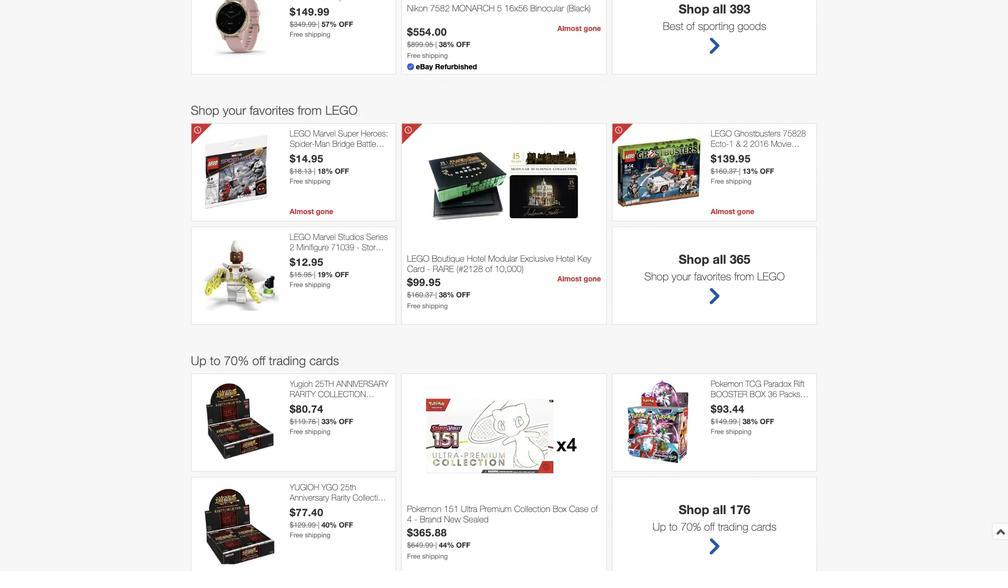 Task type: vqa. For each thing, say whether or not it's contained in the screenshot.
(30443)
yes



Task type: describe. For each thing, give the bounding box(es) containing it.
booster
[[711, 390, 748, 399]]

$149.99 $349.99 | 57% off free shipping
[[290, 5, 353, 38]]

exclusive
[[520, 254, 554, 264]]

off inside $12.95 $15.95 | 19% off free shipping
[[335, 270, 349, 279]]

18%
[[318, 167, 333, 175]]

yugioh 25th anniversary rarity collection booster box 1st edition new! 11/3
[[290, 380, 389, 419]]

rift
[[794, 380, 805, 389]]

to inside shop all 176 up to 70% off trading cards
[[669, 521, 678, 534]]

151
[[444, 504, 459, 515]]

box inside 'pokemon 151 ultra premium collection box case of 4 - brand new sealed $365.88 $649.99 | 44% off free shipping'
[[553, 504, 567, 515]]

shop all 365 shop your favorites from lego
[[645, 252, 785, 283]]

(30443)
[[290, 149, 317, 158]]

lego for series
[[290, 233, 311, 242]]

paradox
[[764, 380, 792, 389]]

shipping for $12.95
[[305, 281, 331, 289]]

| for $12.95
[[314, 271, 316, 279]]

$15.95
[[290, 271, 312, 279]]

yugioh
[[290, 483, 319, 493]]

shop for shop all 393 best of sporting goods
[[679, 2, 710, 16]]

new for sealed
[[751, 149, 767, 158]]

almost gone for $99.95
[[558, 275, 601, 284]]

ghostbusters
[[734, 129, 781, 139]]

38% for $93.44
[[743, 417, 758, 426]]

nikon
[[407, 3, 428, 13]]

| for $77.40
[[318, 521, 320, 530]]

$365.88
[[407, 527, 447, 539]]

| for $139.95
[[739, 167, 741, 175]]

11/3
[[312, 410, 328, 419]]

in
[[770, 149, 775, 158]]

yugioh
[[290, 380, 313, 389]]

38% for $554.00
[[439, 40, 454, 49]]

$129.99
[[290, 521, 316, 530]]

$160.37 inside $139.95 $160.37 | 13% off free shipping
[[711, 167, 737, 175]]

collection inside 'pokemon 151 ultra premium collection box case of 4 - brand new sealed $365.88 $649.99 | 44% off free shipping'
[[514, 504, 550, 515]]

goods
[[738, 20, 767, 32]]

spider-
[[290, 139, 315, 148]]

all for 365
[[713, 252, 727, 267]]

box inside yugioh ygo 25th anniversary rarity collection booster box ships 11/1
[[319, 503, 332, 513]]

$12.95
[[290, 256, 324, 268]]

shop for shop all 176 up to 70% off trading cards
[[679, 503, 710, 518]]

0 vertical spatial to
[[210, 354, 221, 368]]

lego boutique hotel modular exclusive hotel key card - rare (#2128 of 10,000) link
[[407, 254, 601, 276]]

- inside 'pokemon 151 ultra premium collection box case of 4 - brand new sealed $365.88 $649.99 | 44% off free shipping'
[[415, 515, 418, 525]]

minifigure
[[297, 243, 329, 252]]

shop your favorites from lego
[[191, 103, 358, 118]]

almost for $14.95
[[290, 207, 314, 216]]

nikon 7582 monarch 5 16x56 binocular (black)
[[407, 3, 591, 13]]

0 horizontal spatial from
[[298, 103, 322, 118]]

ecto-
[[711, 139, 729, 148]]

lego ghostbusters 75828 ecto-1 & 2  2016 movie retired set new in sealed box link
[[711, 129, 812, 168]]

71039
[[331, 243, 354, 252]]

pokemon 151 ultra premium collection box case of 4 - brand new sealed link
[[407, 504, 601, 527]]

ships
[[334, 503, 357, 513]]

$93.44 $149.99 | 38% off free shipping
[[711, 403, 774, 436]]

| for $14.95
[[314, 167, 316, 175]]

heroes:
[[361, 129, 388, 139]]

boutique
[[432, 254, 465, 264]]

10,000)
[[495, 264, 524, 275]]

$14.95 $18.13 | 18% off free shipping
[[290, 152, 349, 185]]

2 inside lego marvel studios series 2 minifigure 71039 - storm - in box
[[290, 243, 294, 252]]

box inside yugioh 25th anniversary rarity collection booster box 1st edition new! 11/3
[[319, 400, 332, 409]]

edition
[[347, 400, 370, 409]]

yugioh ygo 25th anniversary rarity collection booster box ships 11/1
[[290, 483, 387, 513]]

off inside '$149.99 $349.99 | 57% off free shipping'
[[339, 20, 353, 28]]

free for $14.95
[[290, 178, 303, 185]]

$77.40 $129.99 | 40% off free shipping
[[290, 506, 353, 540]]

ebay
[[416, 62, 433, 71]]

off inside the $554.00 $899.95 | 38% off free shipping
[[456, 40, 471, 49]]

all for 176
[[713, 503, 727, 518]]

marvel for $12.95
[[313, 233, 336, 242]]

$18.13
[[290, 167, 312, 175]]

packs
[[780, 390, 801, 399]]

4
[[407, 515, 412, 525]]

case
[[569, 504, 589, 515]]

pokemon for new
[[711, 380, 743, 389]]

ultra
[[461, 504, 477, 515]]

in
[[290, 253, 297, 262]]

rare
[[433, 264, 454, 275]]

0 vertical spatial your
[[223, 103, 246, 118]]

off inside $77.40 $129.99 | 40% off free shipping
[[339, 521, 353, 530]]

lego marvel super heroes: spider-man bridge battle (30443) link
[[290, 129, 391, 158]]

new for $365.88
[[444, 515, 461, 525]]

your inside the shop all 365 shop your favorites from lego
[[672, 271, 691, 283]]

rarity
[[290, 390, 316, 399]]

lego for ecto-
[[711, 129, 732, 139]]

1 hotel from the left
[[467, 254, 486, 264]]

free for $93.44
[[711, 428, 724, 436]]

13%
[[743, 167, 758, 175]]

booster inside yugioh ygo 25th anniversary rarity collection booster box ships 11/1
[[290, 503, 317, 513]]

off inside $80.74 $119.76 | 33% off free shipping
[[339, 417, 353, 426]]

shipping for $149.99
[[305, 30, 331, 38]]

yugioh ygo 25th anniversary rarity collection booster box ships 11/1 link
[[290, 483, 391, 513]]

$554.00 $899.95 | 38% off free shipping
[[407, 25, 471, 60]]

19%
[[318, 270, 333, 279]]

$14.95
[[290, 152, 324, 165]]

almost for $139.95
[[711, 207, 735, 216]]

shipping for $14.95
[[305, 178, 331, 185]]

free for $554.00
[[407, 52, 420, 60]]

free inside lego boutique hotel modular exclusive hotel key card - rare (#2128 of 10,000) $99.95 $160.37 | 38% off free shipping
[[407, 302, 420, 310]]

shipping for $554.00
[[422, 52, 448, 60]]

trading inside shop all 176 up to 70% off trading cards
[[718, 521, 749, 534]]

box inside lego marvel studios series 2 minifigure 71039 - storm - in box
[[299, 253, 315, 262]]

gone for $99.95
[[584, 275, 601, 284]]

man
[[315, 139, 330, 148]]

shop all 393 best of sporting goods
[[663, 2, 767, 32]]

| for $80.74
[[318, 418, 320, 426]]

$649.99
[[407, 542, 433, 550]]

off inside $139.95 $160.37 | 13% off free shipping
[[760, 167, 774, 175]]

almost gone for $554.00
[[558, 24, 601, 33]]

(#2128
[[457, 264, 483, 275]]

storm
[[362, 243, 382, 252]]

best
[[663, 20, 684, 32]]

pokemon tcg paradox rift booster box 36 packs sealed new link
[[711, 380, 812, 409]]

ebay refurbished
[[416, 62, 477, 71]]

shop for shop your favorites from lego
[[191, 103, 219, 118]]

gone for $554.00
[[584, 24, 601, 33]]

lego for modular
[[407, 254, 430, 264]]

monarch
[[452, 3, 495, 13]]

| inside lego boutique hotel modular exclusive hotel key card - rare (#2128 of 10,000) $99.95 $160.37 | 38% off free shipping
[[435, 291, 437, 299]]

box inside pokemon tcg paradox rift booster box 36 packs sealed new
[[750, 390, 766, 399]]

collection
[[318, 390, 366, 399]]

gone for $139.95
[[737, 207, 755, 216]]

| for $149.99
[[318, 20, 320, 28]]

$77.40
[[290, 506, 324, 519]]

from inside the shop all 365 shop your favorites from lego
[[734, 271, 754, 283]]

premium
[[480, 504, 512, 515]]

176
[[730, 503, 751, 518]]

off inside lego boutique hotel modular exclusive hotel key card - rare (#2128 of 10,000) $99.95 $160.37 | 38% off free shipping
[[456, 291, 471, 299]]

$139.95 $160.37 | 13% off free shipping
[[711, 152, 774, 185]]

0 horizontal spatial up
[[191, 354, 207, 368]]

off inside 'pokemon 151 ultra premium collection box case of 4 - brand new sealed $365.88 $649.99 | 44% off free shipping'
[[456, 541, 471, 550]]

card
[[407, 264, 425, 275]]

lego boutique hotel modular exclusive hotel key card - rare (#2128 of 10,000) $99.95 $160.37 | 38% off free shipping
[[407, 254, 591, 310]]



Task type: locate. For each thing, give the bounding box(es) containing it.
0 horizontal spatial sealed
[[463, 515, 489, 525]]

1 horizontal spatial up
[[653, 521, 666, 534]]

0 horizontal spatial collection
[[353, 493, 387, 503]]

$149.99 down $93.44
[[711, 418, 737, 426]]

shipping inside $14.95 $18.13 | 18% off free shipping
[[305, 178, 331, 185]]

(black)
[[567, 3, 591, 13]]

free down $93.44
[[711, 428, 724, 436]]

key
[[578, 254, 591, 264]]

1st
[[334, 400, 345, 409]]

shipping for $93.44
[[726, 428, 752, 436]]

0 vertical spatial collection
[[353, 493, 387, 503]]

box up 11/3
[[319, 400, 332, 409]]

0 horizontal spatial $160.37
[[407, 291, 433, 299]]

1 horizontal spatial sealed
[[711, 400, 735, 409]]

shipping down 57%
[[305, 30, 331, 38]]

almost gone down key
[[558, 275, 601, 284]]

0 vertical spatial up
[[191, 354, 207, 368]]

sealed inside pokemon tcg paradox rift booster box 36 packs sealed new
[[711, 400, 735, 409]]

gone down the 13%
[[737, 207, 755, 216]]

shipping down 18% in the left of the page
[[305, 178, 331, 185]]

of inside lego boutique hotel modular exclusive hotel key card - rare (#2128 of 10,000) $99.95 $160.37 | 38% off free shipping
[[486, 264, 492, 275]]

shipping down $99.95
[[422, 302, 448, 310]]

new down 151
[[444, 515, 461, 525]]

marvel inside the lego marvel super heroes: spider-man bridge battle (30443)
[[313, 129, 336, 139]]

from down 365
[[734, 271, 754, 283]]

7582
[[430, 3, 450, 13]]

| left the 13%
[[739, 167, 741, 175]]

1 vertical spatial your
[[672, 271, 691, 283]]

box down the "retired"
[[711, 159, 724, 168]]

$149.99 up $349.99 on the top
[[290, 5, 330, 17]]

| left 40%
[[318, 521, 320, 530]]

series
[[366, 233, 388, 242]]

anniversary
[[290, 493, 329, 503]]

2
[[744, 139, 748, 148], [290, 243, 294, 252]]

free for $12.95
[[290, 281, 303, 289]]

box down "minifigure"
[[299, 253, 315, 262]]

almost gone for $14.95
[[290, 207, 333, 216]]

1 horizontal spatial to
[[669, 521, 678, 534]]

off inside $14.95 $18.13 | 18% off free shipping
[[335, 167, 349, 175]]

$160.37 down $99.95
[[407, 291, 433, 299]]

free inside $14.95 $18.13 | 18% off free shipping
[[290, 178, 303, 185]]

0 horizontal spatial of
[[486, 264, 492, 275]]

set
[[738, 149, 749, 158]]

0 vertical spatial pokemon
[[711, 380, 743, 389]]

hotel
[[467, 254, 486, 264], [556, 254, 575, 264]]

1 vertical spatial to
[[669, 521, 678, 534]]

&
[[736, 139, 741, 148]]

1 horizontal spatial $160.37
[[711, 167, 737, 175]]

shop all 176 up to 70% off trading cards
[[653, 503, 777, 534]]

free down $129.99
[[290, 532, 303, 540]]

gone up "minifigure"
[[316, 207, 333, 216]]

| down $93.44
[[739, 418, 741, 426]]

your
[[223, 103, 246, 118], [672, 271, 691, 283]]

yugioh 25th anniversary rarity collection booster box 1st edition new! 11/3 link
[[290, 380, 391, 419]]

0 vertical spatial favorites
[[250, 103, 294, 118]]

sealed inside lego ghostbusters 75828 ecto-1 & 2  2016 movie retired set new in sealed box
[[778, 149, 802, 158]]

marvel for $14.95
[[313, 129, 336, 139]]

free down $18.13
[[290, 178, 303, 185]]

| left 33%
[[318, 418, 320, 426]]

all up sporting
[[713, 2, 727, 16]]

pokemon 151 ultra premium collection box case of 4 - brand new sealed $365.88 $649.99 | 44% off free shipping
[[407, 504, 598, 561]]

free down $899.95 at left top
[[407, 52, 420, 60]]

new down the booster at the bottom of the page
[[737, 400, 753, 409]]

shipping inside $80.74 $119.76 | 33% off free shipping
[[305, 428, 331, 436]]

1 vertical spatial marvel
[[313, 233, 336, 242]]

| inside $77.40 $129.99 | 40% off free shipping
[[318, 521, 320, 530]]

$119.76
[[290, 418, 316, 426]]

free down $15.95
[[290, 281, 303, 289]]

| left 57%
[[318, 20, 320, 28]]

movie
[[771, 139, 792, 148]]

favorites down 365
[[694, 271, 731, 283]]

| inside $93.44 $149.99 | 38% off free shipping
[[739, 418, 741, 426]]

| down $99.95
[[435, 291, 437, 299]]

pokemon up the brand on the bottom of page
[[407, 504, 442, 515]]

free down the $649.99
[[407, 553, 420, 561]]

1 horizontal spatial 70%
[[681, 521, 701, 534]]

0 vertical spatial all
[[713, 2, 727, 16]]

| inside the $554.00 $899.95 | 38% off free shipping
[[435, 40, 437, 49]]

3 all from the top
[[713, 503, 727, 518]]

trading
[[269, 354, 306, 368], [718, 521, 749, 534]]

to
[[210, 354, 221, 368], [669, 521, 678, 534]]

shipping inside $77.40 $129.99 | 40% off free shipping
[[305, 532, 331, 540]]

shop
[[679, 2, 710, 16], [191, 103, 219, 118], [679, 252, 710, 267], [645, 271, 669, 283], [679, 503, 710, 518]]

2 vertical spatial of
[[591, 504, 598, 515]]

25th
[[315, 380, 334, 389]]

new inside 'pokemon 151 ultra premium collection box case of 4 - brand new sealed $365.88 $649.99 | 44% off free shipping'
[[444, 515, 461, 525]]

free inside $80.74 $119.76 | 33% off free shipping
[[290, 428, 303, 436]]

anniversary
[[336, 380, 389, 389]]

favorites inside the shop all 365 shop your favorites from lego
[[694, 271, 731, 283]]

booster inside yugioh 25th anniversary rarity collection booster box 1st edition new! 11/3
[[290, 400, 317, 409]]

shop for shop all 365 shop your favorites from lego
[[679, 252, 710, 267]]

of right the case
[[591, 504, 598, 515]]

1 vertical spatial favorites
[[694, 271, 731, 283]]

1 horizontal spatial hotel
[[556, 254, 575, 264]]

lego inside lego ghostbusters 75828 ecto-1 & 2  2016 movie retired set new in sealed box
[[711, 129, 732, 139]]

| inside $12.95 $15.95 | 19% off free shipping
[[314, 271, 316, 279]]

1 vertical spatial 2
[[290, 243, 294, 252]]

from up the spider-
[[298, 103, 322, 118]]

marvel inside lego marvel studios series 2 minifigure 71039 - storm - in box
[[313, 233, 336, 242]]

almost down (black)
[[558, 24, 582, 33]]

shipping down $93.44
[[726, 428, 752, 436]]

shop inside shop all 176 up to 70% off trading cards
[[679, 503, 710, 518]]

38% inside $93.44 $149.99 | 38% off free shipping
[[743, 417, 758, 426]]

38% down $93.44
[[743, 417, 758, 426]]

pokemon up the booster at the bottom of the page
[[711, 380, 743, 389]]

0 horizontal spatial 70%
[[224, 354, 249, 368]]

lego marvel super heroes: spider-man bridge battle (30443)
[[290, 129, 388, 158]]

2 horizontal spatial of
[[687, 20, 695, 32]]

box inside lego ghostbusters 75828 ecto-1 & 2  2016 movie retired set new in sealed box
[[711, 159, 724, 168]]

box left the case
[[553, 504, 567, 515]]

of
[[687, 20, 695, 32], [486, 264, 492, 275], [591, 504, 598, 515]]

1 vertical spatial 70%
[[681, 521, 701, 534]]

shipping for $80.74
[[305, 428, 331, 436]]

- inside lego boutique hotel modular exclusive hotel key card - rare (#2128 of 10,000) $99.95 $160.37 | 38% off free shipping
[[427, 264, 430, 275]]

38%
[[439, 40, 454, 49], [439, 291, 454, 299], [743, 417, 758, 426]]

favorites up the spider-
[[250, 103, 294, 118]]

modular
[[488, 254, 518, 264]]

2 up in
[[290, 243, 294, 252]]

0 horizontal spatial favorites
[[250, 103, 294, 118]]

of inside 'pokemon 151 ultra premium collection box case of 4 - brand new sealed $365.88 $649.99 | 44% off free shipping'
[[591, 504, 598, 515]]

2 hotel from the left
[[556, 254, 575, 264]]

almost gone
[[558, 24, 601, 33], [290, 207, 333, 216], [711, 207, 755, 216], [558, 275, 601, 284]]

pokemon tcg paradox rift booster box 36 packs sealed new
[[711, 380, 805, 409]]

1 marvel from the top
[[313, 129, 336, 139]]

$99.95
[[407, 276, 441, 288]]

$160.37 down $139.95
[[711, 167, 737, 175]]

gone down (black)
[[584, 24, 601, 33]]

up inside shop all 176 up to 70% off trading cards
[[653, 521, 666, 534]]

brand
[[420, 515, 442, 525]]

2 all from the top
[[713, 252, 727, 267]]

- right card
[[427, 264, 430, 275]]

almost up "minifigure"
[[290, 207, 314, 216]]

pokemon inside pokemon tcg paradox rift booster box 36 packs sealed new
[[711, 380, 743, 389]]

box
[[299, 253, 315, 262], [750, 390, 766, 399]]

38% up ebay refurbished
[[439, 40, 454, 49]]

shipping down 40%
[[305, 532, 331, 540]]

-
[[357, 243, 360, 252], [385, 243, 388, 252], [427, 264, 430, 275], [415, 515, 418, 525]]

0 vertical spatial cards
[[309, 354, 339, 368]]

2 booster from the top
[[290, 503, 317, 513]]

free for $77.40
[[290, 532, 303, 540]]

almost
[[558, 24, 582, 33], [290, 207, 314, 216], [711, 207, 735, 216], [558, 275, 582, 284]]

shipping inside 'pokemon 151 ultra premium collection box case of 4 - brand new sealed $365.88 $649.99 | 44% off free shipping'
[[422, 553, 448, 561]]

up
[[191, 354, 207, 368], [653, 521, 666, 534]]

free inside the $554.00 $899.95 | 38% off free shipping
[[407, 52, 420, 60]]

almost gone down (black)
[[558, 24, 601, 33]]

- right "4"
[[415, 515, 418, 525]]

sealed down ultra
[[463, 515, 489, 525]]

gone
[[584, 24, 601, 33], [316, 207, 333, 216], [737, 207, 755, 216], [584, 275, 601, 284]]

0 horizontal spatial 2
[[290, 243, 294, 252]]

free inside 'pokemon 151 ultra premium collection box case of 4 - brand new sealed $365.88 $649.99 | 44% off free shipping'
[[407, 553, 420, 561]]

38% inside lego boutique hotel modular exclusive hotel key card - rare (#2128 of 10,000) $99.95 $160.37 | 38% off free shipping
[[439, 291, 454, 299]]

16x56
[[505, 3, 528, 13]]

shipping for $77.40
[[305, 532, 331, 540]]

$12.95 $15.95 | 19% off free shipping
[[290, 256, 349, 289]]

40%
[[322, 521, 337, 530]]

sealed down movie
[[778, 149, 802, 158]]

all inside shop all 393 best of sporting goods
[[713, 2, 727, 16]]

lego inside the shop all 365 shop your favorites from lego
[[757, 271, 785, 283]]

of down modular
[[486, 264, 492, 275]]

lego inside the lego marvel super heroes: spider-man bridge battle (30443)
[[290, 129, 311, 139]]

0 horizontal spatial to
[[210, 354, 221, 368]]

hotel left key
[[556, 254, 575, 264]]

2 vertical spatial 38%
[[743, 417, 758, 426]]

collection
[[353, 493, 387, 503], [514, 504, 550, 515]]

1 horizontal spatial trading
[[718, 521, 749, 534]]

pokemon inside 'pokemon 151 ultra premium collection box case of 4 - brand new sealed $365.88 $649.99 | 44% off free shipping'
[[407, 504, 442, 515]]

cards inside shop all 176 up to 70% off trading cards
[[752, 521, 777, 534]]

sealed down the booster at the bottom of the page
[[711, 400, 735, 409]]

sealed inside 'pokemon 151 ultra premium collection box case of 4 - brand new sealed $365.88 $649.99 | 44% off free shipping'
[[463, 515, 489, 525]]

lego ghostbusters 75828 ecto-1 & 2  2016 movie retired set new in sealed box
[[711, 129, 806, 168]]

57%
[[322, 20, 337, 28]]

1 booster from the top
[[290, 400, 317, 409]]

$149.99 inside $93.44 $149.99 | 38% off free shipping
[[711, 418, 737, 426]]

| for $93.44
[[739, 418, 741, 426]]

shipping for $139.95
[[726, 178, 752, 185]]

sporting
[[698, 20, 735, 32]]

$149.99
[[290, 5, 330, 17], [711, 418, 737, 426]]

1 horizontal spatial favorites
[[694, 271, 731, 283]]

2016
[[750, 139, 769, 148]]

shipping inside lego boutique hotel modular exclusive hotel key card - rare (#2128 of 10,000) $99.95 $160.37 | 38% off free shipping
[[422, 302, 448, 310]]

free inside $77.40 $129.99 | 40% off free shipping
[[290, 532, 303, 540]]

free for $80.74
[[290, 428, 303, 436]]

marvel up the "man"
[[313, 129, 336, 139]]

2 inside lego ghostbusters 75828 ecto-1 & 2  2016 movie retired set new in sealed box
[[744, 139, 748, 148]]

| down $554.00
[[435, 40, 437, 49]]

33%
[[322, 417, 337, 426]]

0 vertical spatial booster
[[290, 400, 317, 409]]

$349.99
[[290, 20, 316, 28]]

free down $139.95
[[711, 178, 724, 185]]

| left 44%
[[435, 542, 437, 550]]

| left 18% in the left of the page
[[314, 167, 316, 175]]

free inside '$149.99 $349.99 | 57% off free shipping'
[[290, 30, 303, 38]]

1 vertical spatial box
[[750, 390, 766, 399]]

1 horizontal spatial pokemon
[[711, 380, 743, 389]]

1 vertical spatial collection
[[514, 504, 550, 515]]

1 vertical spatial from
[[734, 271, 754, 283]]

0 vertical spatial 2
[[744, 139, 748, 148]]

shipping inside $139.95 $160.37 | 13% off free shipping
[[726, 178, 752, 185]]

shipping inside $12.95 $15.95 | 19% off free shipping
[[305, 281, 331, 289]]

1 vertical spatial trading
[[718, 521, 749, 534]]

shop inside shop all 393 best of sporting goods
[[679, 2, 710, 16]]

gone down key
[[584, 275, 601, 284]]

1 horizontal spatial collection
[[514, 504, 550, 515]]

$554.00
[[407, 25, 447, 38]]

2 vertical spatial sealed
[[463, 515, 489, 525]]

| inside $80.74 $119.76 | 33% off free shipping
[[318, 418, 320, 426]]

sealed
[[778, 149, 802, 158], [711, 400, 735, 409], [463, 515, 489, 525]]

box down tcg
[[750, 390, 766, 399]]

retired
[[711, 149, 735, 158]]

almost gone up "minifigure"
[[290, 207, 333, 216]]

$93.44
[[711, 403, 745, 415]]

shipping down 19%
[[305, 281, 331, 289]]

$149.99 inside '$149.99 $349.99 | 57% off free shipping'
[[290, 5, 330, 17]]

0 horizontal spatial cards
[[309, 354, 339, 368]]

0 horizontal spatial pokemon
[[407, 504, 442, 515]]

booster down anniversary
[[290, 503, 317, 513]]

25th
[[341, 483, 356, 493]]

ygo
[[322, 483, 338, 493]]

all left 176
[[713, 503, 727, 518]]

2 horizontal spatial sealed
[[778, 149, 802, 158]]

1 vertical spatial all
[[713, 252, 727, 267]]

up to 70% off trading cards
[[191, 354, 339, 368]]

shipping inside '$149.99 $349.99 | 57% off free shipping'
[[305, 30, 331, 38]]

1 horizontal spatial box
[[750, 390, 766, 399]]

gone for $14.95
[[316, 207, 333, 216]]

hotel up (#2128
[[467, 254, 486, 264]]

free for $139.95
[[711, 178, 724, 185]]

0 horizontal spatial hotel
[[467, 254, 486, 264]]

0 horizontal spatial trading
[[269, 354, 306, 368]]

1 horizontal spatial cards
[[752, 521, 777, 534]]

0 horizontal spatial $149.99
[[290, 5, 330, 17]]

2 marvel from the top
[[313, 233, 336, 242]]

2 vertical spatial new
[[444, 515, 461, 525]]

favorites
[[250, 103, 294, 118], [694, 271, 731, 283]]

1 horizontal spatial 2
[[744, 139, 748, 148]]

0 vertical spatial $149.99
[[290, 5, 330, 17]]

1 vertical spatial pokemon
[[407, 504, 442, 515]]

free down $99.95
[[407, 302, 420, 310]]

rarity
[[332, 493, 350, 503]]

collection inside yugioh ygo 25th anniversary rarity collection booster box ships 11/1
[[353, 493, 387, 503]]

all left 365
[[713, 252, 727, 267]]

0 vertical spatial sealed
[[778, 149, 802, 158]]

all inside the shop all 365 shop your favorites from lego
[[713, 252, 727, 267]]

lego marvel studios series 2 minifigure 71039 - storm - in box link
[[290, 233, 391, 262]]

0 vertical spatial trading
[[269, 354, 306, 368]]

new inside lego ghostbusters 75828 ecto-1 & 2  2016 movie retired set new in sealed box
[[751, 149, 767, 158]]

1 horizontal spatial from
[[734, 271, 754, 283]]

tcg
[[746, 380, 762, 389]]

2 vertical spatial all
[[713, 503, 727, 518]]

| inside 'pokemon 151 ultra premium collection box case of 4 - brand new sealed $365.88 $649.99 | 44% off free shipping'
[[435, 542, 437, 550]]

nikon 7582 monarch 5 16x56 binocular (black) link
[[407, 3, 601, 25]]

trading down 176
[[718, 521, 749, 534]]

new inside pokemon tcg paradox rift booster box 36 packs sealed new
[[737, 400, 753, 409]]

shipping inside $93.44 $149.99 | 38% off free shipping
[[726, 428, 752, 436]]

1 vertical spatial sealed
[[711, 400, 735, 409]]

| inside $139.95 $160.37 | 13% off free shipping
[[739, 167, 741, 175]]

lego for heroes:
[[290, 129, 311, 139]]

free down $119.76
[[290, 428, 303, 436]]

booster down rarity
[[290, 400, 317, 409]]

of inside shop all 393 best of sporting goods
[[687, 20, 695, 32]]

almost down key
[[558, 275, 582, 284]]

$160.37 inside lego boutique hotel modular exclusive hotel key card - rare (#2128 of 10,000) $99.95 $160.37 | 38% off free shipping
[[407, 291, 433, 299]]

shipping down 33%
[[305, 428, 331, 436]]

off inside $93.44 $149.99 | 38% off free shipping
[[760, 417, 774, 426]]

shipping inside the $554.00 $899.95 | 38% off free shipping
[[422, 52, 448, 60]]

38% down rare
[[439, 291, 454, 299]]

all inside shop all 176 up to 70% off trading cards
[[713, 503, 727, 518]]

almost gone down $139.95 $160.37 | 13% off free shipping at the top
[[711, 207, 755, 216]]

new down 2016
[[751, 149, 767, 158]]

0 vertical spatial $160.37
[[711, 167, 737, 175]]

free down $349.99 on the top
[[290, 30, 303, 38]]

binocular
[[531, 3, 564, 13]]

shipping down the 13%
[[726, 178, 752, 185]]

1 horizontal spatial of
[[591, 504, 598, 515]]

1 all from the top
[[713, 2, 727, 16]]

0 vertical spatial box
[[299, 253, 315, 262]]

$160.37
[[711, 167, 737, 175], [407, 291, 433, 299]]

free inside $93.44 $149.99 | 38% off free shipping
[[711, 428, 724, 436]]

1 horizontal spatial your
[[672, 271, 691, 283]]

- down series
[[385, 243, 388, 252]]

bridge
[[332, 139, 355, 148]]

0 vertical spatial new
[[751, 149, 767, 158]]

shipping up ebay
[[422, 52, 448, 60]]

393
[[730, 2, 751, 16]]

0 horizontal spatial your
[[223, 103, 246, 118]]

1 vertical spatial new
[[737, 400, 753, 409]]

marvel
[[313, 129, 336, 139], [313, 233, 336, 242]]

free inside $12.95 $15.95 | 19% off free shipping
[[290, 281, 303, 289]]

1 vertical spatial $160.37
[[407, 291, 433, 299]]

lego inside lego boutique hotel modular exclusive hotel key card - rare (#2128 of 10,000) $99.95 $160.37 | 38% off free shipping
[[407, 254, 430, 264]]

1 vertical spatial cards
[[752, 521, 777, 534]]

1 vertical spatial $149.99
[[711, 418, 737, 426]]

2 right &
[[744, 139, 748, 148]]

marvel up "minifigure"
[[313, 233, 336, 242]]

collection right premium
[[514, 504, 550, 515]]

shipping down 44%
[[422, 553, 448, 561]]

70% inside shop all 176 up to 70% off trading cards
[[681, 521, 701, 534]]

lego marvel studios series 2 minifigure 71039 - storm - in box
[[290, 233, 388, 262]]

1 vertical spatial of
[[486, 264, 492, 275]]

38% inside the $554.00 $899.95 | 38% off free shipping
[[439, 40, 454, 49]]

| inside $14.95 $18.13 | 18% off free shipping
[[314, 167, 316, 175]]

of right 'best'
[[687, 20, 695, 32]]

from
[[298, 103, 322, 118], [734, 271, 754, 283]]

0 vertical spatial from
[[298, 103, 322, 118]]

1 vertical spatial booster
[[290, 503, 317, 513]]

trading up yugioh
[[269, 354, 306, 368]]

70%
[[224, 354, 249, 368], [681, 521, 701, 534]]

| for $554.00
[[435, 40, 437, 49]]

5
[[497, 3, 502, 13]]

- down studios
[[357, 243, 360, 252]]

pokemon for -
[[407, 504, 442, 515]]

1 horizontal spatial $149.99
[[711, 418, 737, 426]]

0 horizontal spatial box
[[299, 253, 315, 262]]

0 vertical spatial of
[[687, 20, 695, 32]]

0 vertical spatial marvel
[[313, 129, 336, 139]]

free inside $139.95 $160.37 | 13% off free shipping
[[711, 178, 724, 185]]

almost gone for $139.95
[[711, 207, 755, 216]]

box up 40%
[[319, 503, 332, 513]]

off inside shop all 176 up to 70% off trading cards
[[704, 521, 715, 534]]

1 vertical spatial up
[[653, 521, 666, 534]]

0 vertical spatial 38%
[[439, 40, 454, 49]]

almost down $139.95 $160.37 | 13% off free shipping at the top
[[711, 207, 735, 216]]

almost for $554.00
[[558, 24, 582, 33]]

0 vertical spatial 70%
[[224, 354, 249, 368]]

1 vertical spatial 38%
[[439, 291, 454, 299]]

| inside '$149.99 $349.99 | 57% off free shipping'
[[318, 20, 320, 28]]

almost for $99.95
[[558, 275, 582, 284]]

collection up 11/1
[[353, 493, 387, 503]]

battle
[[357, 139, 376, 148]]

booster
[[290, 400, 317, 409], [290, 503, 317, 513]]

| left 19%
[[314, 271, 316, 279]]

11/1
[[359, 503, 376, 513]]

free for $149.99
[[290, 30, 303, 38]]

$80.74 $119.76 | 33% off free shipping
[[290, 403, 353, 436]]

lego inside lego marvel studios series 2 minifigure 71039 - storm - in box
[[290, 233, 311, 242]]



